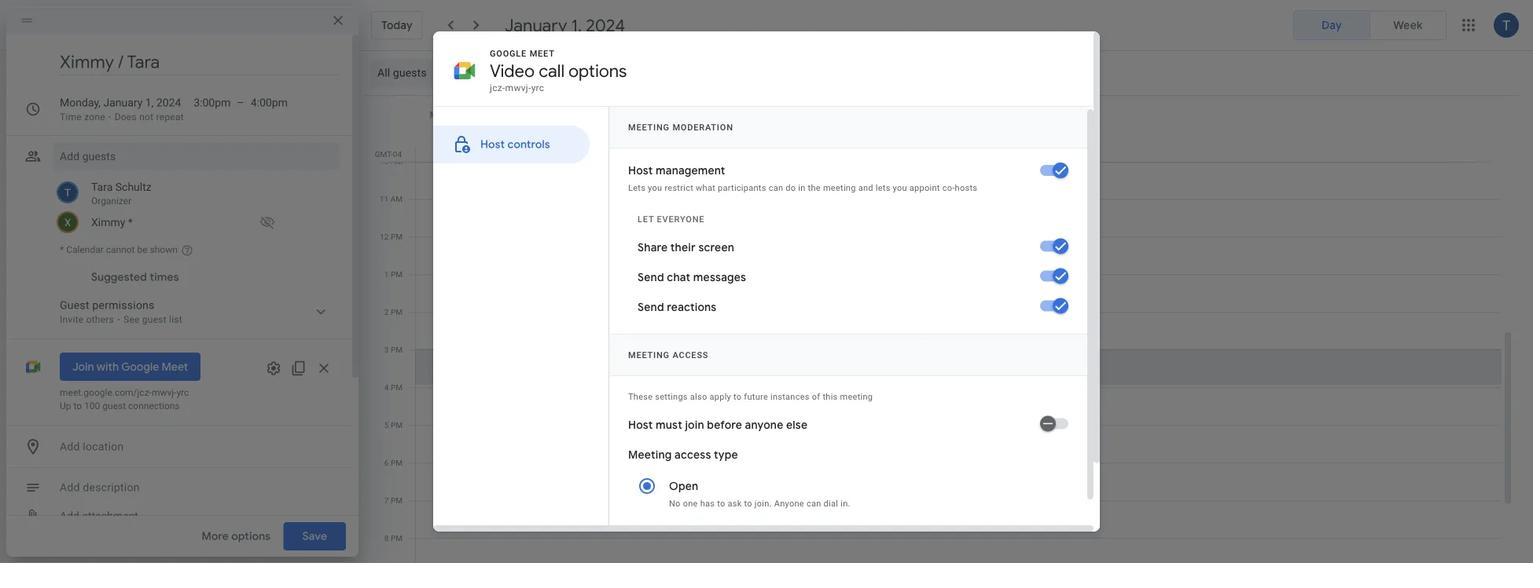 Task type: describe. For each thing, give the bounding box(es) containing it.
pm for 7 pm
[[391, 496, 403, 506]]

meet.google.com/jcz-
[[60, 388, 152, 399]]

8
[[385, 534, 389, 543]]

pm for 1 pm
[[391, 270, 403, 279]]

tara
[[91, 181, 113, 193]]

Week radio
[[1370, 10, 1447, 40]]

04
[[393, 149, 402, 159]]

join with google meet link
[[60, 353, 201, 381]]

add attachment
[[60, 510, 138, 523]]

pm for 6 pm
[[391, 459, 403, 468]]

100
[[84, 401, 100, 412]]

2 pm
[[385, 308, 403, 317]]

1 vertical spatial *
[[60, 244, 64, 255]]

gmt-04
[[375, 149, 402, 159]]

day
[[1322, 18, 1343, 32]]

1,
[[571, 14, 582, 36]]

week
[[1394, 18, 1423, 32]]

5
[[385, 421, 389, 430]]

google
[[121, 360, 159, 374]]

up
[[60, 401, 71, 412]]

grid containing gmt-04
[[365, 96, 1515, 564]]

option group containing day
[[1294, 10, 1447, 40]]

today button
[[371, 11, 423, 39]]

join
[[72, 360, 94, 374]]

january 1, 2024
[[505, 14, 626, 36]]

be
[[137, 244, 148, 255]]

cannot
[[106, 244, 135, 255]]

pm for 2 pm
[[391, 308, 403, 317]]

ximmy
[[91, 216, 125, 229]]

11 am
[[380, 194, 403, 204]]

pm for 8 pm
[[391, 534, 403, 543]]

10 am
[[380, 157, 403, 166]]

1
[[385, 270, 389, 279]]

today
[[381, 18, 413, 32]]

pm for 5 pm
[[391, 421, 403, 430]]

pm for 4 pm
[[391, 383, 403, 392]]

mwvj-
[[152, 388, 177, 399]]

january
[[505, 14, 567, 36]]

8 pm
[[385, 534, 403, 543]]

gmt-
[[375, 149, 393, 159]]

12
[[380, 232, 389, 241]]

Day radio
[[1294, 10, 1371, 40]]



Task type: vqa. For each thing, say whether or not it's contained in the screenshot.
"1" element
no



Task type: locate. For each thing, give the bounding box(es) containing it.
am
[[391, 157, 403, 166], [391, 194, 403, 204]]

6 pm from the top
[[391, 421, 403, 430]]

2024
[[586, 14, 626, 36]]

pm right "7"
[[391, 496, 403, 506]]

7
[[385, 496, 389, 506]]

pm right 6
[[391, 459, 403, 468]]

* inside ximmy tree item
[[128, 216, 133, 229]]

pm right the 12
[[391, 232, 403, 241]]

4
[[385, 383, 389, 392]]

add
[[60, 510, 79, 523]]

11
[[380, 194, 389, 204]]

3 pm from the top
[[391, 308, 403, 317]]

pm right 5
[[391, 421, 403, 430]]

6 pm
[[385, 459, 403, 468]]

* calendar cannot be shown
[[60, 244, 178, 255]]

guests invited to this event. tree
[[53, 177, 340, 235]]

3 pm
[[385, 345, 403, 355]]

7 pm
[[385, 496, 403, 506]]

1 vertical spatial am
[[391, 194, 403, 204]]

0 vertical spatial *
[[128, 216, 133, 229]]

join with google meet
[[72, 360, 188, 374]]

pm right 1
[[391, 270, 403, 279]]

pm right 4 at the left of the page
[[391, 383, 403, 392]]

ximmy *
[[91, 216, 133, 229]]

pm right the 8
[[391, 534, 403, 543]]

am right 10
[[391, 157, 403, 166]]

pm right "3"
[[391, 345, 403, 355]]

5 pm
[[385, 421, 403, 430]]

meet
[[162, 360, 188, 374]]

pm right the 2
[[391, 308, 403, 317]]

9 pm from the top
[[391, 534, 403, 543]]

pm for 3 pm
[[391, 345, 403, 355]]

ximmy tree item
[[53, 210, 340, 235]]

1 pm from the top
[[391, 232, 403, 241]]

6
[[385, 459, 389, 468]]

am right 11
[[391, 194, 403, 204]]

tara schultz, organizer tree item
[[53, 177, 340, 210]]

*
[[128, 216, 133, 229], [60, 244, 64, 255]]

guest
[[102, 401, 126, 412]]

shown
[[150, 244, 178, 255]]

am for 11 am
[[391, 194, 403, 204]]

am for 10 am
[[391, 157, 403, 166]]

* left calendar
[[60, 244, 64, 255]]

* right ximmy
[[128, 216, 133, 229]]

2 pm from the top
[[391, 270, 403, 279]]

pm for 12 pm
[[391, 232, 403, 241]]

Add title text field
[[60, 50, 340, 74]]

1 horizontal spatial *
[[128, 216, 133, 229]]

4 pm
[[385, 383, 403, 392]]

5 pm from the top
[[391, 383, 403, 392]]

3
[[385, 345, 389, 355]]

calendar
[[66, 244, 104, 255]]

7 pm from the top
[[391, 459, 403, 468]]

connections
[[128, 401, 180, 412]]

tara schultz organizer
[[91, 181, 152, 207]]

1 am from the top
[[391, 157, 403, 166]]

yrc
[[177, 388, 189, 399]]

2
[[385, 308, 389, 317]]

grid
[[365, 96, 1515, 564]]

1 pm
[[385, 270, 403, 279]]

2 am from the top
[[391, 194, 403, 204]]

to
[[74, 401, 82, 412]]

4 pm from the top
[[391, 345, 403, 355]]

pm
[[391, 232, 403, 241], [391, 270, 403, 279], [391, 308, 403, 317], [391, 345, 403, 355], [391, 383, 403, 392], [391, 421, 403, 430], [391, 459, 403, 468], [391, 496, 403, 506], [391, 534, 403, 543]]

0 vertical spatial am
[[391, 157, 403, 166]]

with
[[97, 360, 119, 374]]

option group
[[1294, 10, 1447, 40]]

organizer
[[91, 196, 132, 207]]

0 horizontal spatial *
[[60, 244, 64, 255]]

10
[[380, 157, 389, 166]]

meet.google.com/jcz-mwvj-yrc up to 100 guest connections
[[60, 388, 189, 412]]

column header
[[415, 96, 1502, 162]]

8 pm from the top
[[391, 496, 403, 506]]

12 pm
[[380, 232, 403, 241]]

attachment
[[82, 510, 138, 523]]

schultz
[[115, 181, 152, 193]]

add attachment button
[[53, 503, 145, 531]]



